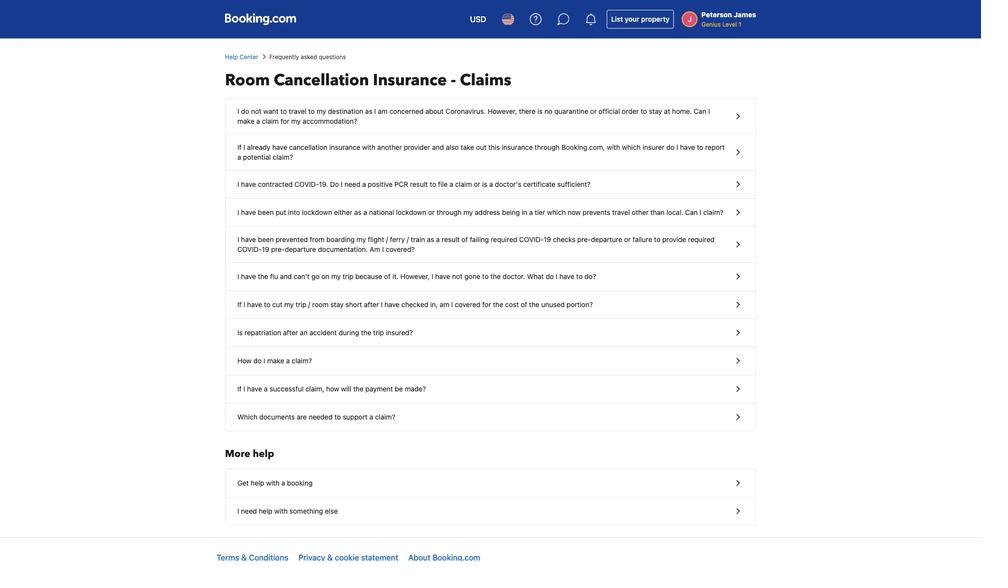 Task type: vqa. For each thing, say whether or not it's contained in the screenshot.
Genius loyalty program LINK
no



Task type: describe. For each thing, give the bounding box(es) containing it.
peterson
[[702, 11, 732, 19]]

my right on
[[331, 273, 341, 281]]

to inside if i already have cancellation insurance with another provider and also take out this insurance through booking.com, with which insurer do i have to report a potential claim?
[[697, 143, 704, 152]]

room
[[312, 301, 329, 309]]

being
[[502, 209, 520, 217]]

is for or
[[482, 180, 488, 189]]

your
[[625, 15, 640, 23]]

to right order
[[641, 107, 647, 116]]

can inside i have been put into lockdown either as a national lockdown or through my address being in a tier which now prevents travel other than local. can i claim? button
[[686, 209, 698, 217]]

room cancellation insurance - claims
[[225, 70, 511, 91]]

am
[[370, 246, 380, 254]]

cost
[[505, 301, 519, 309]]

0 horizontal spatial result
[[410, 180, 428, 189]]

or inside i have been prevented from boarding my flight / ferry / train as a result of failing required covid-19 checks pre-departure or failure to provide required covid-19 pre-departure documentation. am i covered?
[[624, 236, 631, 244]]

the left cost
[[493, 301, 504, 309]]

support
[[343, 413, 368, 422]]

my up accommodation?
[[317, 107, 326, 116]]

help for more
[[253, 448, 274, 461]]

are
[[297, 413, 307, 422]]

need inside i have contracted covid-19. do i need a positive pcr result to file a claim or is a doctor's certificate sufficient? button
[[345, 180, 361, 189]]

claim? inside 'button'
[[292, 357, 312, 365]]

0 horizontal spatial and
[[280, 273, 292, 281]]

contracted
[[258, 180, 293, 189]]

claim inside i do not want to travel to my destination as i am concerned about coronavirus. however, there is no quarantine or official order to stay at home. can i make a claim for my accommodation?
[[262, 117, 279, 125]]

claim? right local.
[[704, 209, 724, 217]]

help for get
[[251, 480, 264, 488]]

list your property link
[[607, 10, 674, 29]]

also
[[446, 143, 459, 152]]

2 insurance from the left
[[502, 143, 533, 152]]

from
[[310, 236, 325, 244]]

or up i have been put into lockdown either as a national lockdown or through my address being in a tier which now prevents travel other than local. can i claim?
[[474, 180, 481, 189]]

now
[[568, 209, 581, 217]]

a right support
[[370, 413, 373, 422]]

as inside i have been prevented from boarding my flight / ferry / train as a result of failing required covid-19 checks pre-departure or failure to provide required covid-19 pre-departure documentation. am i covered?
[[427, 236, 434, 244]]

make inside 'button'
[[267, 357, 284, 365]]

0 horizontal spatial /
[[308, 301, 310, 309]]

however, inside i do not want to travel to my destination as i am concerned about coronavirus. however, there is no quarantine or official order to stay at home. can i make a claim for my accommodation?
[[488, 107, 517, 116]]

not inside i do not want to travel to my destination as i am concerned about coronavirus. however, there is no quarantine or official order to stay at home. can i make a claim for my accommodation?
[[251, 107, 262, 116]]

through inside if i already have cancellation insurance with another provider and also take out this insurance through booking.com, with which insurer do i have to report a potential claim?
[[535, 143, 560, 152]]

center
[[240, 53, 259, 60]]

is
[[237, 329, 243, 337]]

provider
[[404, 143, 430, 152]]

0 horizontal spatial departure
[[285, 246, 316, 254]]

take
[[461, 143, 474, 152]]

i have contracted covid-19. do i need a positive pcr result to file a claim or is a doctor's certificate sufficient? button
[[226, 171, 756, 199]]

1 lockdown from the left
[[302, 209, 332, 217]]

which documents are needed to support a claim? button
[[226, 404, 756, 432]]

an
[[300, 329, 308, 337]]

have left contracted
[[241, 180, 256, 189]]

official
[[599, 107, 620, 116]]

if i have a successful claim, how will the payment be made?
[[237, 385, 426, 393]]

to right gone
[[482, 273, 489, 281]]

which documents are needed to support a claim?
[[237, 413, 395, 422]]

or down i have contracted covid-19. do i need a positive pcr result to file a claim or is a doctor's certificate sufficient?
[[428, 209, 435, 217]]

insurance
[[373, 70, 447, 91]]

frequently asked questions
[[269, 53, 346, 60]]

i have been put into lockdown either as a national lockdown or through my address being in a tier which now prevents travel other than local. can i claim? button
[[226, 199, 756, 227]]

do inside i do not want to travel to my destination as i am concerned about coronavirus. however, there is no quarantine or official order to stay at home. can i make a claim for my accommodation?
[[241, 107, 249, 116]]

for inside i do not want to travel to my destination as i am concerned about coronavirus. however, there is no quarantine or official order to stay at home. can i make a claim for my accommodation?
[[281, 117, 290, 125]]

i do not want to travel to my destination as i am concerned about coronavirus. however, there is no quarantine or official order to stay at home. can i make a claim for my accommodation?
[[237, 107, 710, 125]]

help center
[[225, 53, 259, 60]]

have up which
[[247, 385, 262, 393]]

1 vertical spatial stay
[[331, 301, 344, 309]]

get
[[237, 480, 249, 488]]

with right booking.com,
[[607, 143, 620, 152]]

because
[[355, 273, 382, 281]]

how do i make a claim? button
[[226, 348, 756, 376]]

have right already
[[272, 143, 287, 152]]

i do not want to travel to my destination as i am concerned about coronavirus. however, there is no quarantine or official order to stay at home. can i make a claim for my accommodation? button
[[226, 99, 756, 135]]

ferry
[[390, 236, 405, 244]]

1 insurance from the left
[[329, 143, 360, 152]]

a left positive
[[362, 180, 366, 189]]

no
[[545, 107, 553, 116]]

tier
[[535, 209, 546, 217]]

doctor.
[[503, 273, 525, 281]]

make inside i do not want to travel to my destination as i am concerned about coronavirus. however, there is no quarantine or official order to stay at home. can i make a claim for my accommodation?
[[237, 117, 255, 125]]

in
[[522, 209, 528, 217]]

the left flu
[[258, 273, 268, 281]]

provide
[[663, 236, 686, 244]]

my up 'cancellation'
[[291, 117, 301, 125]]

after inside button
[[364, 301, 379, 309]]

after inside button
[[283, 329, 298, 337]]

needed
[[309, 413, 333, 422]]

room
[[225, 70, 270, 91]]

either
[[334, 209, 353, 217]]

to right want
[[281, 107, 287, 116]]

a inside i do not want to travel to my destination as i am concerned about coronavirus. however, there is no quarantine or official order to stay at home. can i make a claim for my accommodation?
[[256, 117, 260, 125]]

a left 'national'
[[364, 209, 367, 217]]

destination
[[328, 107, 363, 116]]

documents
[[259, 413, 295, 422]]

1 vertical spatial trip
[[296, 301, 307, 309]]

0 horizontal spatial of
[[384, 273, 391, 281]]

order
[[622, 107, 639, 116]]

quarantine
[[555, 107, 589, 116]]

1 horizontal spatial not
[[452, 273, 463, 281]]

covered?
[[386, 246, 415, 254]]

help
[[225, 53, 238, 60]]

something
[[290, 508, 323, 516]]

my right cut
[[284, 301, 294, 309]]

frequently
[[269, 53, 299, 60]]

national
[[369, 209, 394, 217]]

accommodation?
[[303, 117, 357, 125]]

i need help with something else button
[[226, 498, 756, 526]]

or inside i do not want to travel to my destination as i am concerned about coronavirus. however, there is no quarantine or official order to stay at home. can i make a claim for my accommodation?
[[590, 107, 597, 116]]

to inside i have been prevented from boarding my flight / ferry / train as a result of failing required covid-19 checks pre-departure or failure to provide required covid-19 pre-departure documentation. am i covered?
[[654, 236, 661, 244]]

prevented
[[276, 236, 308, 244]]

usd
[[470, 15, 487, 24]]

address
[[475, 209, 500, 217]]

been for prevented
[[258, 236, 274, 244]]

have left checked
[[385, 301, 400, 309]]

1 horizontal spatial am
[[440, 301, 450, 309]]

i have been prevented from boarding my flight / ferry / train as a result of failing required covid-19 checks pre-departure or failure to provide required covid-19 pre-departure documentation. am i covered?
[[237, 236, 715, 254]]

2 vertical spatial of
[[521, 301, 527, 309]]

of inside i have been prevented from boarding my flight / ferry / train as a result of failing required covid-19 checks pre-departure or failure to provide required covid-19 pre-departure documentation. am i covered?
[[462, 236, 468, 244]]

questions
[[319, 53, 346, 60]]

what
[[527, 273, 544, 281]]

file
[[438, 180, 448, 189]]

do inside if i already have cancellation insurance with another provider and also take out this insurance through booking.com, with which insurer do i have to report a potential claim?
[[667, 143, 675, 152]]

coronavirus.
[[446, 107, 486, 116]]

2 horizontal spatial covid-
[[519, 236, 544, 244]]

0 horizontal spatial as
[[354, 209, 362, 217]]

accident
[[310, 329, 337, 337]]

been for put
[[258, 209, 274, 217]]

which
[[237, 413, 258, 422]]

gone
[[465, 273, 481, 281]]

will
[[341, 385, 352, 393]]

1 vertical spatial pre-
[[271, 246, 285, 254]]

list your property
[[611, 15, 670, 23]]

do?
[[585, 273, 596, 281]]

0 horizontal spatial covid-
[[237, 246, 262, 254]]

have left the report
[[680, 143, 695, 152]]

home.
[[672, 107, 692, 116]]

trip inside button
[[373, 329, 384, 337]]

concerned
[[390, 107, 424, 116]]

claim inside i have contracted covid-19. do i need a positive pcr result to file a claim or is a doctor's certificate sufficient? button
[[455, 180, 472, 189]]

a right the in
[[529, 209, 533, 217]]

2 horizontal spatial /
[[407, 236, 409, 244]]

which inside if i already have cancellation insurance with another provider and also take out this insurance through booking.com, with which insurer do i have to report a potential claim?
[[622, 143, 641, 152]]

i inside 'button'
[[264, 357, 265, 365]]

have left flu
[[241, 273, 256, 281]]

2 required from the left
[[688, 236, 715, 244]]



Task type: locate. For each thing, give the bounding box(es) containing it.
trip left "insured?"
[[373, 329, 384, 337]]

my left address
[[464, 209, 473, 217]]

0 vertical spatial however,
[[488, 107, 517, 116]]

during
[[339, 329, 359, 337]]

as right either
[[354, 209, 362, 217]]

can right local.
[[686, 209, 698, 217]]

1 horizontal spatial claim
[[455, 180, 472, 189]]

potential
[[243, 153, 271, 161]]

/ left train
[[407, 236, 409, 244]]

have inside i have been prevented from boarding my flight / ferry / train as a result of failing required covid-19 checks pre-departure or failure to provide required covid-19 pre-departure documentation. am i covered?
[[241, 236, 256, 244]]

peterson james genius level 1
[[702, 11, 756, 28]]

0 horizontal spatial stay
[[331, 301, 344, 309]]

1 vertical spatial travel
[[612, 209, 630, 217]]

of left it.
[[384, 273, 391, 281]]

0 vertical spatial through
[[535, 143, 560, 152]]

make up the successful
[[267, 357, 284, 365]]

and left also
[[432, 143, 444, 152]]

report
[[706, 143, 725, 152]]

result
[[410, 180, 428, 189], [442, 236, 460, 244]]

been
[[258, 209, 274, 217], [258, 236, 274, 244]]

0 vertical spatial 19
[[544, 236, 551, 244]]

0 horizontal spatial pre-
[[271, 246, 285, 254]]

1 vertical spatial which
[[547, 209, 566, 217]]

am left the concerned
[[378, 107, 388, 116]]

0 vertical spatial am
[[378, 107, 388, 116]]

lockdown right into
[[302, 209, 332, 217]]

i have the flu and can't go on my trip because of it. however, i have not gone to the doctor. what do i have to do? button
[[226, 263, 756, 291]]

with left another
[[362, 143, 376, 152]]

result inside i have been prevented from boarding my flight / ferry / train as a result of failing required covid-19 checks pre-departure or failure to provide required covid-19 pre-departure documentation. am i covered?
[[442, 236, 460, 244]]

with left something
[[274, 508, 288, 516]]

/
[[386, 236, 388, 244], [407, 236, 409, 244], [308, 301, 310, 309]]

0 vertical spatial claim
[[262, 117, 279, 125]]

0 horizontal spatial which
[[547, 209, 566, 217]]

make up already
[[237, 117, 255, 125]]

after
[[364, 301, 379, 309], [283, 329, 298, 337]]

stay right room
[[331, 301, 344, 309]]

flu
[[270, 273, 278, 281]]

need right the do
[[345, 180, 361, 189]]

to right the needed
[[335, 413, 341, 422]]

with left "booking"
[[266, 480, 280, 488]]

pre- down 'prevented'
[[271, 246, 285, 254]]

is for there
[[538, 107, 543, 116]]

how
[[237, 357, 252, 365]]

a left potential
[[237, 153, 241, 161]]

do left want
[[241, 107, 249, 116]]

1 horizontal spatial and
[[432, 143, 444, 152]]

been inside i have been prevented from boarding my flight / ferry / train as a result of failing required covid-19 checks pre-departure or failure to provide required covid-19 pre-departure documentation. am i covered?
[[258, 236, 274, 244]]

booking
[[287, 480, 313, 488]]

1 horizontal spatial of
[[462, 236, 468, 244]]

1 horizontal spatial insurance
[[502, 143, 533, 152]]

1 horizontal spatial /
[[386, 236, 388, 244]]

a up the successful
[[286, 357, 290, 365]]

1 vertical spatial through
[[437, 209, 462, 217]]

1 vertical spatial can
[[686, 209, 698, 217]]

0 horizontal spatial is
[[482, 180, 488, 189]]

if for if i have a successful claim, how will the payment be made?
[[237, 385, 242, 393]]

not left gone
[[452, 273, 463, 281]]

claim?
[[273, 153, 293, 161], [704, 209, 724, 217], [292, 357, 312, 365], [375, 413, 395, 422]]

make
[[237, 117, 255, 125], [267, 357, 284, 365]]

as right destination
[[365, 107, 373, 116]]

lockdown up train
[[396, 209, 426, 217]]

cancellation
[[289, 143, 328, 152]]

do right what
[[546, 273, 554, 281]]

1 horizontal spatial as
[[365, 107, 373, 116]]

my inside i have been prevented from boarding my flight / ferry / train as a result of failing required covid-19 checks pre-departure or failure to provide required covid-19 pre-departure documentation. am i covered?
[[357, 236, 366, 244]]

result right pcr
[[410, 180, 428, 189]]

if down 'how'
[[237, 385, 242, 393]]

0 vertical spatial and
[[432, 143, 444, 152]]

prevents
[[583, 209, 611, 217]]

checked
[[402, 301, 429, 309]]

to left file
[[430, 180, 436, 189]]

1 horizontal spatial travel
[[612, 209, 630, 217]]

0 vertical spatial which
[[622, 143, 641, 152]]

1 horizontal spatial through
[[535, 143, 560, 152]]

help down get help with a booking
[[259, 508, 273, 516]]

to inside button
[[335, 413, 341, 422]]

more help
[[225, 448, 274, 461]]

if left already
[[237, 143, 242, 152]]

a left the successful
[[264, 385, 268, 393]]

i have been prevented from boarding my flight / ferry / train as a result of failing required covid-19 checks pre-departure or failure to provide required covid-19 pre-departure documentation. am i covered? button
[[226, 227, 756, 263]]

not
[[251, 107, 262, 116], [452, 273, 463, 281]]

if for if i already have cancellation insurance with another provider and also take out this insurance through booking.com, with which insurer do i have to report a potential claim?
[[237, 143, 242, 152]]

trip left room
[[296, 301, 307, 309]]

departure down prevents
[[591, 236, 623, 244]]

to left cut
[[264, 301, 270, 309]]

stay left at
[[649, 107, 662, 116]]

claim? down 'an'
[[292, 357, 312, 365]]

have
[[272, 143, 287, 152], [680, 143, 695, 152], [241, 180, 256, 189], [241, 209, 256, 217], [241, 236, 256, 244], [241, 273, 256, 281], [435, 273, 450, 281], [560, 273, 575, 281], [247, 301, 262, 309], [385, 301, 400, 309], [247, 385, 262, 393]]

covered
[[455, 301, 481, 309]]

it.
[[393, 273, 399, 281]]

if
[[237, 143, 242, 152], [237, 301, 242, 309], [237, 385, 242, 393]]

1 if from the top
[[237, 143, 242, 152]]

as inside i do not want to travel to my destination as i am concerned about coronavirus. however, there is no quarantine or official order to stay at home. can i make a claim for my accommodation?
[[365, 107, 373, 116]]

been left 'prevented'
[[258, 236, 274, 244]]

pre- right checks
[[578, 236, 591, 244]]

after left 'an'
[[283, 329, 298, 337]]

a left "booking"
[[282, 480, 285, 488]]

0 vertical spatial pre-
[[578, 236, 591, 244]]

0 horizontal spatial make
[[237, 117, 255, 125]]

is left no
[[538, 107, 543, 116]]

1 horizontal spatial make
[[267, 357, 284, 365]]

1 horizontal spatial is
[[538, 107, 543, 116]]

have left do?
[[560, 273, 575, 281]]

cancellation
[[274, 70, 369, 91]]

claim? inside if i already have cancellation insurance with another provider and also take out this insurance through booking.com, with which insurer do i have to report a potential claim?
[[273, 153, 293, 161]]

1 horizontal spatial covid-
[[295, 180, 319, 189]]

positive
[[368, 180, 393, 189]]

with
[[362, 143, 376, 152], [607, 143, 620, 152], [266, 480, 280, 488], [274, 508, 288, 516]]

2 vertical spatial help
[[259, 508, 273, 516]]

have left put
[[241, 209, 256, 217]]

go
[[312, 273, 320, 281]]

or
[[590, 107, 597, 116], [474, 180, 481, 189], [428, 209, 435, 217], [624, 236, 631, 244]]

stay inside i do not want to travel to my destination as i am concerned about coronavirus. however, there is no quarantine or official order to stay at home. can i make a claim for my accommodation?
[[649, 107, 662, 116]]

0 horizontal spatial after
[[283, 329, 298, 337]]

documentation.
[[318, 246, 368, 254]]

0 horizontal spatial travel
[[289, 107, 307, 116]]

through down file
[[437, 209, 462, 217]]

1 vertical spatial as
[[354, 209, 362, 217]]

the inside button
[[361, 329, 371, 337]]

1 horizontal spatial lockdown
[[396, 209, 426, 217]]

0 vertical spatial departure
[[591, 236, 623, 244]]

doctor's
[[495, 180, 522, 189]]

am inside i do not want to travel to my destination as i am concerned about coronavirus. however, there is no quarantine or official order to stay at home. can i make a claim for my accommodation?
[[378, 107, 388, 116]]

0 horizontal spatial insurance
[[329, 143, 360, 152]]

for right covered
[[483, 301, 491, 309]]

need inside i need help with something else button
[[241, 508, 257, 516]]

if i have to cut my trip / room stay short after i have checked in, am i covered for the cost of the unused portion?
[[237, 301, 593, 309]]

other
[[632, 209, 649, 217]]

property
[[641, 15, 670, 23]]

been left put
[[258, 209, 274, 217]]

0 vertical spatial covid-
[[295, 180, 319, 189]]

1 vertical spatial help
[[251, 480, 264, 488]]

i
[[237, 107, 239, 116], [374, 107, 376, 116], [709, 107, 710, 116], [244, 143, 245, 152], [677, 143, 679, 152], [237, 180, 239, 189], [341, 180, 343, 189], [237, 209, 239, 217], [700, 209, 702, 217], [237, 236, 239, 244], [382, 246, 384, 254], [237, 273, 239, 281], [432, 273, 434, 281], [556, 273, 558, 281], [244, 301, 245, 309], [381, 301, 383, 309], [451, 301, 453, 309], [264, 357, 265, 365], [244, 385, 245, 393], [237, 508, 239, 516]]

sufficient?
[[558, 180, 591, 189]]

0 vertical spatial of
[[462, 236, 468, 244]]

help inside button
[[251, 480, 264, 488]]

2 vertical spatial if
[[237, 385, 242, 393]]

2 been from the top
[[258, 236, 274, 244]]

have up in,
[[435, 273, 450, 281]]

however,
[[488, 107, 517, 116], [401, 273, 430, 281]]

1 vertical spatial after
[[283, 329, 298, 337]]

help right 'more'
[[253, 448, 274, 461]]

i need help with something else
[[237, 508, 338, 516]]

a right train
[[436, 236, 440, 244]]

more
[[225, 448, 250, 461]]

already
[[247, 143, 271, 152]]

to up accommodation?
[[308, 107, 315, 116]]

i have been put into lockdown either as a national lockdown or through my address being in a tier which now prevents travel other than local. can i claim?
[[237, 209, 724, 217]]

lockdown
[[302, 209, 332, 217], [396, 209, 426, 217]]

claim right file
[[455, 180, 472, 189]]

if i have to cut my trip / room stay short after i have checked in, am i covered for the cost of the unused portion? button
[[226, 291, 756, 319]]

a right file
[[450, 180, 453, 189]]

do inside 'button'
[[254, 357, 262, 365]]

1 vertical spatial for
[[483, 301, 491, 309]]

1 vertical spatial if
[[237, 301, 242, 309]]

-
[[451, 70, 456, 91]]

claims
[[460, 70, 511, 91]]

1 vertical spatial am
[[440, 301, 450, 309]]

1 horizontal spatial departure
[[591, 236, 623, 244]]

a inside i have been prevented from boarding my flight / ferry / train as a result of failing required covid-19 checks pre-departure or failure to provide required covid-19 pre-departure documentation. am i covered?
[[436, 236, 440, 244]]

0 horizontal spatial required
[[491, 236, 518, 244]]

1 vertical spatial result
[[442, 236, 460, 244]]

0 vertical spatial need
[[345, 180, 361, 189]]

of
[[462, 236, 468, 244], [384, 273, 391, 281], [521, 301, 527, 309]]

0 horizontal spatial however,
[[401, 273, 430, 281]]

the left the 'unused'
[[529, 301, 540, 309]]

if i have a successful claim, how will the payment be made? button
[[226, 376, 756, 404]]

1 horizontal spatial pre-
[[578, 236, 591, 244]]

0 vertical spatial make
[[237, 117, 255, 125]]

1 horizontal spatial after
[[364, 301, 379, 309]]

0 horizontal spatial need
[[241, 508, 257, 516]]

1 horizontal spatial trip
[[343, 273, 354, 281]]

a inside if i already have cancellation insurance with another provider and also take out this insurance through booking.com, with which insurer do i have to report a potential claim?
[[237, 153, 241, 161]]

the left doctor.
[[491, 273, 501, 281]]

do
[[241, 107, 249, 116], [667, 143, 675, 152], [546, 273, 554, 281], [254, 357, 262, 365]]

is inside i do not want to travel to my destination as i am concerned about coronavirus. however, there is no quarantine or official order to stay at home. can i make a claim for my accommodation?
[[538, 107, 543, 116]]

claim down want
[[262, 117, 279, 125]]

/ left ferry at top left
[[386, 236, 388, 244]]

travel inside i do not want to travel to my destination as i am concerned about coronavirus. however, there is no quarantine or official order to stay at home. can i make a claim for my accommodation?
[[289, 107, 307, 116]]

0 vertical spatial for
[[281, 117, 290, 125]]

2 if from the top
[[237, 301, 242, 309]]

required right 'provide'
[[688, 236, 715, 244]]

insurance down accommodation?
[[329, 143, 360, 152]]

0 vertical spatial travel
[[289, 107, 307, 116]]

the right will
[[353, 385, 364, 393]]

if inside if i already have cancellation insurance with another provider and also take out this insurance through booking.com, with which insurer do i have to report a potential claim?
[[237, 143, 242, 152]]

to left do?
[[577, 273, 583, 281]]

is left doctor's
[[482, 180, 488, 189]]

1 vertical spatial and
[[280, 273, 292, 281]]

0 vertical spatial stay
[[649, 107, 662, 116]]

2 vertical spatial covid-
[[237, 246, 262, 254]]

/ left room
[[308, 301, 310, 309]]

need
[[345, 180, 361, 189], [241, 508, 257, 516]]

need down get
[[241, 508, 257, 516]]

asked
[[301, 53, 317, 60]]

a left doctor's
[[489, 180, 493, 189]]

and inside if i already have cancellation insurance with another provider and also take out this insurance through booking.com, with which insurer do i have to report a potential claim?
[[432, 143, 444, 152]]

result left failing
[[442, 236, 460, 244]]

1 vertical spatial need
[[241, 508, 257, 516]]

3 if from the top
[[237, 385, 242, 393]]

0 horizontal spatial 19
[[262, 246, 269, 254]]

2 vertical spatial as
[[427, 236, 434, 244]]

james
[[734, 11, 756, 19]]

1 required from the left
[[491, 236, 518, 244]]

how do i make a claim?
[[237, 357, 312, 365]]

and right flu
[[280, 273, 292, 281]]

for up 'cancellation'
[[281, 117, 290, 125]]

the right during
[[361, 329, 371, 337]]

trip
[[343, 273, 354, 281], [296, 301, 307, 309], [373, 329, 384, 337]]

0 horizontal spatial through
[[437, 209, 462, 217]]

1 horizontal spatial need
[[345, 180, 361, 189]]

for
[[281, 117, 290, 125], [483, 301, 491, 309]]

have left cut
[[247, 301, 262, 309]]

0 vertical spatial trip
[[343, 273, 354, 281]]

short
[[346, 301, 362, 309]]

with inside button
[[266, 480, 280, 488]]

as right train
[[427, 236, 434, 244]]

claim? right potential
[[273, 153, 293, 161]]

and
[[432, 143, 444, 152], [280, 273, 292, 281]]

to right failure
[[654, 236, 661, 244]]

travel left other
[[612, 209, 630, 217]]

how
[[326, 385, 339, 393]]

is repatriation after an accident during the trip insured? button
[[226, 319, 756, 348]]

claim? inside button
[[375, 413, 395, 422]]

failure
[[633, 236, 653, 244]]

1 been from the top
[[258, 209, 274, 217]]

0 vertical spatial help
[[253, 448, 274, 461]]

after right short
[[364, 301, 379, 309]]

a inside 'button'
[[286, 357, 290, 365]]

boarding
[[327, 236, 355, 244]]

can inside i do not want to travel to my destination as i am concerned about coronavirus. however, there is no quarantine or official order to stay at home. can i make a claim for my accommodation?
[[694, 107, 707, 116]]

1 horizontal spatial stay
[[649, 107, 662, 116]]

which left insurer at the top of page
[[622, 143, 641, 152]]

claim,
[[306, 385, 324, 393]]

0 vertical spatial not
[[251, 107, 262, 116]]

0 vertical spatial result
[[410, 180, 428, 189]]

insurance
[[329, 143, 360, 152], [502, 143, 533, 152]]

through
[[535, 143, 560, 152], [437, 209, 462, 217]]

get help with a booking
[[237, 480, 313, 488]]

to
[[281, 107, 287, 116], [308, 107, 315, 116], [641, 107, 647, 116], [697, 143, 704, 152], [430, 180, 436, 189], [654, 236, 661, 244], [482, 273, 489, 281], [577, 273, 583, 281], [264, 301, 270, 309], [335, 413, 341, 422]]

of left failing
[[462, 236, 468, 244]]

0 horizontal spatial lockdown
[[302, 209, 332, 217]]

not left want
[[251, 107, 262, 116]]

do right insurer at the top of page
[[667, 143, 675, 152]]

2 lockdown from the left
[[396, 209, 426, 217]]

have left 'prevented'
[[241, 236, 256, 244]]

list
[[611, 15, 623, 23]]

get help with a booking button
[[226, 470, 756, 498]]

1 vertical spatial departure
[[285, 246, 316, 254]]

trip left because
[[343, 273, 354, 281]]

2 horizontal spatial of
[[521, 301, 527, 309]]

1 vertical spatial not
[[452, 273, 463, 281]]

can't
[[294, 273, 310, 281]]

about
[[426, 107, 444, 116]]

0 horizontal spatial claim
[[262, 117, 279, 125]]

1 horizontal spatial however,
[[488, 107, 517, 116]]

pcr
[[395, 180, 408, 189]]

0 vertical spatial been
[[258, 209, 274, 217]]

1 vertical spatial make
[[267, 357, 284, 365]]

1 vertical spatial covid-
[[519, 236, 544, 244]]

0 vertical spatial after
[[364, 301, 379, 309]]

2 horizontal spatial trip
[[373, 329, 384, 337]]

0 vertical spatial can
[[694, 107, 707, 116]]

help inside button
[[259, 508, 273, 516]]

1 horizontal spatial 19
[[544, 236, 551, 244]]

1 vertical spatial 19
[[262, 246, 269, 254]]

insurance right this
[[502, 143, 533, 152]]

0 horizontal spatial not
[[251, 107, 262, 116]]

want
[[263, 107, 279, 116]]

claim? down payment
[[375, 413, 395, 422]]

failing
[[470, 236, 489, 244]]

2 horizontal spatial as
[[427, 236, 434, 244]]

at
[[664, 107, 671, 116]]

1
[[739, 21, 742, 28]]

help right get
[[251, 480, 264, 488]]

help center button
[[225, 52, 259, 61]]

do
[[330, 180, 339, 189]]

required right failing
[[491, 236, 518, 244]]

if for if i have to cut my trip / room stay short after i have checked in, am i covered for the cost of the unused portion?
[[237, 301, 242, 309]]

0 horizontal spatial am
[[378, 107, 388, 116]]

unused
[[541, 301, 565, 309]]

0 horizontal spatial trip
[[296, 301, 307, 309]]

booking.com online hotel reservations image
[[225, 13, 296, 25]]

booking.com,
[[562, 143, 605, 152]]

1 horizontal spatial result
[[442, 236, 460, 244]]

through down no
[[535, 143, 560, 152]]

1 vertical spatial been
[[258, 236, 274, 244]]

train
[[411, 236, 425, 244]]

of right cost
[[521, 301, 527, 309]]

a
[[256, 117, 260, 125], [237, 153, 241, 161], [362, 180, 366, 189], [450, 180, 453, 189], [489, 180, 493, 189], [364, 209, 367, 217], [529, 209, 533, 217], [436, 236, 440, 244], [286, 357, 290, 365], [264, 385, 268, 393], [370, 413, 373, 422], [282, 480, 285, 488]]



